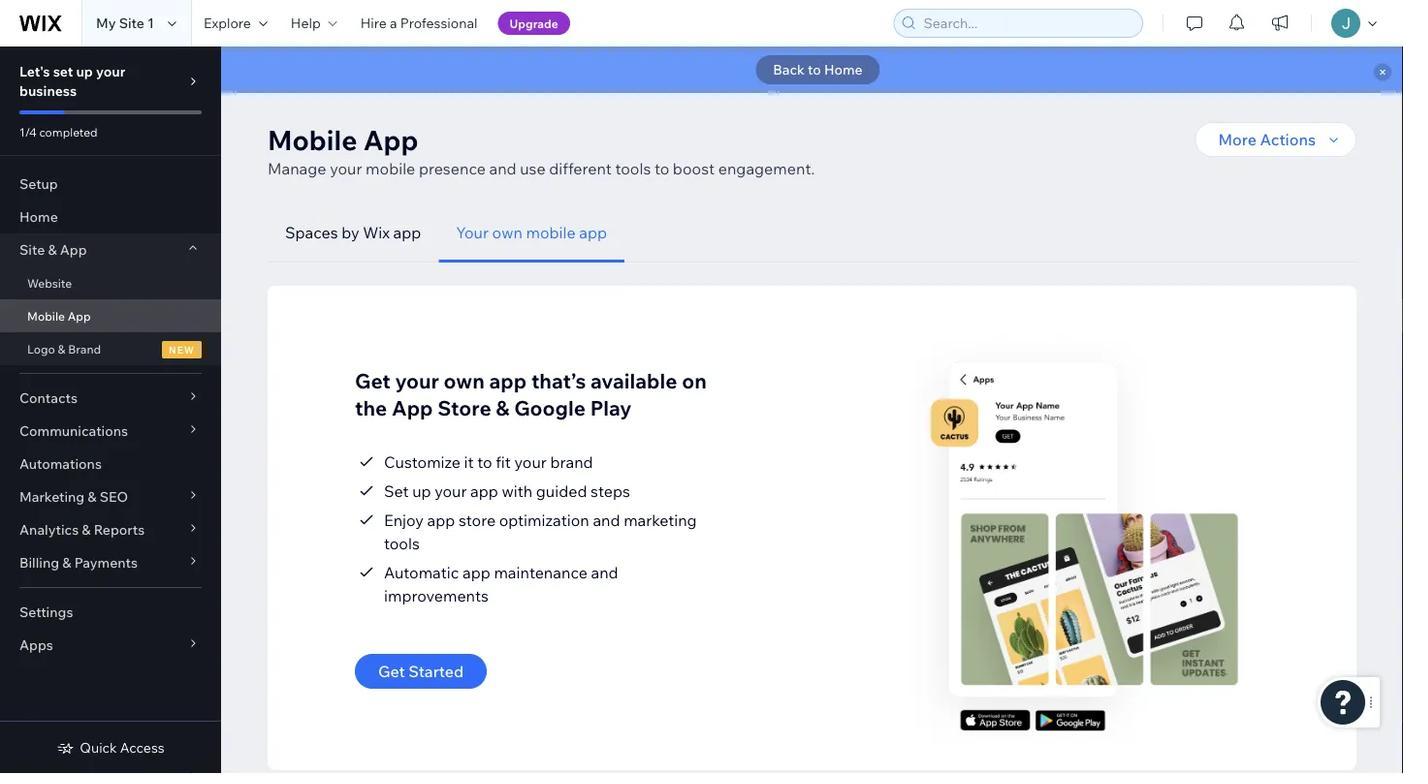 Task type: locate. For each thing, give the bounding box(es) containing it.
0 vertical spatial and
[[489, 159, 517, 178]]

1 vertical spatial site
[[19, 242, 45, 258]]

own
[[492, 223, 523, 242], [444, 368, 485, 394]]

0 vertical spatial get
[[355, 368, 391, 394]]

app inside 'get your own app that's available on the app store & google play'
[[489, 368, 527, 394]]

customize it to fit your brand set up your app with guided steps enjoy app store optimization and marketing tools automatic app maintenance and improvements
[[384, 453, 697, 606]]

1 vertical spatial and
[[593, 511, 620, 531]]

app up the google in the left of the page
[[489, 368, 527, 394]]

your up store
[[395, 368, 439, 394]]

business
[[19, 82, 77, 99]]

2 horizontal spatial to
[[808, 61, 821, 78]]

1 vertical spatial mobile
[[27, 309, 65, 323]]

0 vertical spatial mobile
[[268, 123, 357, 157]]

let's
[[19, 63, 50, 80]]

0 vertical spatial tools
[[615, 159, 651, 178]]

sidebar element
[[0, 47, 221, 775]]

1 horizontal spatial home
[[824, 61, 863, 78]]

tab list
[[268, 204, 1357, 263]]

0 vertical spatial mobile
[[366, 159, 415, 178]]

available
[[591, 368, 677, 394]]

analytics & reports button
[[0, 514, 221, 547]]

1 vertical spatial home
[[19, 209, 58, 226]]

1 horizontal spatial site
[[119, 15, 144, 32]]

mobile down website
[[27, 309, 65, 323]]

marketing & seo button
[[0, 481, 221, 514]]

customize
[[384, 453, 461, 472]]

get inside get started button
[[378, 662, 405, 682]]

get for get started
[[378, 662, 405, 682]]

use
[[520, 159, 546, 178]]

get for get your own app that's available on the app store & google play
[[355, 368, 391, 394]]

tools inside customize it to fit your brand set up your app with guided steps enjoy app store optimization and marketing tools automatic app maintenance and improvements
[[384, 534, 420, 554]]

seo
[[100, 489, 128, 506]]

up
[[76, 63, 93, 80], [412, 482, 431, 501]]

0 vertical spatial up
[[76, 63, 93, 80]]

1 horizontal spatial tools
[[615, 159, 651, 178]]

to right it
[[477, 453, 492, 472]]

website link
[[0, 267, 221, 300]]

your right set
[[96, 63, 125, 80]]

your own mobile app
[[456, 223, 607, 242]]

reports
[[94, 522, 145, 539]]

and
[[489, 159, 517, 178], [593, 511, 620, 531], [591, 564, 618, 583]]

started
[[409, 662, 464, 682]]

mobile down use
[[526, 223, 576, 242]]

app left store on the left of the page
[[427, 511, 455, 531]]

mobile inside mobile app manage your mobile presence and use different tools to boost engagement.
[[268, 123, 357, 157]]

home down setup
[[19, 209, 58, 226]]

& for payments
[[62, 555, 71, 572]]

1/4 completed
[[19, 125, 98, 139]]

Search... field
[[918, 10, 1137, 37]]

1 vertical spatial tools
[[384, 534, 420, 554]]

more actions button
[[1195, 122, 1357, 157]]

app up store on the left of the page
[[470, 482, 498, 501]]

and right the maintenance
[[591, 564, 618, 583]]

app up wix
[[363, 123, 418, 157]]

to
[[808, 61, 821, 78], [655, 159, 669, 178], [477, 453, 492, 472]]

analytics & reports
[[19, 522, 145, 539]]

app right wix
[[393, 223, 421, 242]]

store
[[438, 395, 491, 421]]

site left 1
[[119, 15, 144, 32]]

0 horizontal spatial tools
[[384, 534, 420, 554]]

settings link
[[0, 596, 221, 629]]

0 horizontal spatial site
[[19, 242, 45, 258]]

automations link
[[0, 448, 221, 481]]

tools
[[615, 159, 651, 178], [384, 534, 420, 554]]

1 horizontal spatial to
[[655, 159, 669, 178]]

app
[[363, 123, 418, 157], [60, 242, 87, 258], [68, 309, 91, 323], [392, 395, 433, 421]]

brand
[[550, 453, 593, 472]]

it
[[464, 453, 474, 472]]

mobile inside the sidebar element
[[27, 309, 65, 323]]

on
[[682, 368, 707, 394]]

to left boost in the top of the page
[[655, 159, 669, 178]]

up inside let's set up your business
[[76, 63, 93, 80]]

your
[[96, 63, 125, 80], [330, 159, 362, 178], [395, 368, 439, 394], [514, 453, 547, 472], [435, 482, 467, 501]]

0 vertical spatial own
[[492, 223, 523, 242]]

0 horizontal spatial mobile
[[366, 159, 415, 178]]

spaces
[[285, 223, 338, 242]]

& right the logo
[[58, 342, 65, 356]]

app up improvements
[[463, 564, 491, 583]]

hire a professional
[[361, 15, 478, 32]]

home right the back
[[824, 61, 863, 78]]

& right store
[[496, 395, 510, 421]]

1 horizontal spatial mobile
[[526, 223, 576, 242]]

1
[[147, 15, 154, 32]]

your right fit
[[514, 453, 547, 472]]

& right billing in the left bottom of the page
[[62, 555, 71, 572]]

my site 1
[[96, 15, 154, 32]]

1 vertical spatial get
[[378, 662, 405, 682]]

app up brand
[[68, 309, 91, 323]]

get
[[355, 368, 391, 394], [378, 662, 405, 682]]

2 vertical spatial to
[[477, 453, 492, 472]]

0 vertical spatial home
[[824, 61, 863, 78]]

app up website
[[60, 242, 87, 258]]

hire a professional link
[[349, 0, 489, 47]]

mobile left presence
[[366, 159, 415, 178]]

and inside mobile app manage your mobile presence and use different tools to boost engagement.
[[489, 159, 517, 178]]

& left seo
[[88, 489, 97, 506]]

setup link
[[0, 168, 221, 201]]

tab list containing spaces by wix app
[[268, 204, 1357, 263]]

get left started
[[378, 662, 405, 682]]

get up "the"
[[355, 368, 391, 394]]

my
[[96, 15, 116, 32]]

1 vertical spatial to
[[655, 159, 669, 178]]

mobile up manage
[[268, 123, 357, 157]]

site inside dropdown button
[[19, 242, 45, 258]]

& left reports
[[82, 522, 91, 539]]

different
[[549, 159, 612, 178]]

own up store
[[444, 368, 485, 394]]

automatic
[[384, 564, 459, 583]]

get started
[[378, 662, 464, 682]]

store
[[459, 511, 496, 531]]

get inside 'get your own app that's available on the app store & google play'
[[355, 368, 391, 394]]

1 horizontal spatial up
[[412, 482, 431, 501]]

payments
[[74, 555, 138, 572]]

1 vertical spatial up
[[412, 482, 431, 501]]

& for app
[[48, 242, 57, 258]]

site
[[119, 15, 144, 32], [19, 242, 45, 258]]

1 horizontal spatial own
[[492, 223, 523, 242]]

more
[[1219, 130, 1257, 149]]

your right manage
[[330, 159, 362, 178]]

to right the back
[[808, 61, 821, 78]]

0 horizontal spatial to
[[477, 453, 492, 472]]

& inside dropdown button
[[48, 242, 57, 258]]

that's
[[531, 368, 586, 394]]

0 horizontal spatial home
[[19, 209, 58, 226]]

mobile app link
[[0, 300, 221, 333]]

access
[[120, 740, 165, 757]]

logo
[[27, 342, 55, 356]]

tools down enjoy at the left bottom of the page
[[384, 534, 420, 554]]

home inside 'back to home' button
[[824, 61, 863, 78]]

and left use
[[489, 159, 517, 178]]

0 horizontal spatial own
[[444, 368, 485, 394]]

1 horizontal spatial mobile
[[268, 123, 357, 157]]

1 vertical spatial mobile
[[526, 223, 576, 242]]

& for brand
[[58, 342, 65, 356]]

app
[[393, 223, 421, 242], [579, 223, 607, 242], [489, 368, 527, 394], [470, 482, 498, 501], [427, 511, 455, 531], [463, 564, 491, 583]]

&
[[48, 242, 57, 258], [58, 342, 65, 356], [496, 395, 510, 421], [88, 489, 97, 506], [82, 522, 91, 539], [62, 555, 71, 572]]

& up website
[[48, 242, 57, 258]]

0 vertical spatial to
[[808, 61, 821, 78]]

boost
[[673, 159, 715, 178]]

0 horizontal spatial up
[[76, 63, 93, 80]]

explore
[[204, 15, 251, 32]]

app down different
[[579, 223, 607, 242]]

app right "the"
[[392, 395, 433, 421]]

1 vertical spatial own
[[444, 368, 485, 394]]

home
[[824, 61, 863, 78], [19, 209, 58, 226]]

presence
[[419, 159, 486, 178]]

mobile app manage your mobile presence and use different tools to boost engagement.
[[268, 123, 815, 178]]

tools right different
[[615, 159, 651, 178]]

site & app
[[19, 242, 87, 258]]

new
[[169, 344, 195, 356]]

and down steps
[[593, 511, 620, 531]]

steps
[[591, 482, 630, 501]]

own right your
[[492, 223, 523, 242]]

& inside dropdown button
[[62, 555, 71, 572]]

with
[[502, 482, 533, 501]]

spaces by wix app
[[285, 223, 421, 242]]

site up website
[[19, 242, 45, 258]]

0 horizontal spatial mobile
[[27, 309, 65, 323]]

engagement.
[[718, 159, 815, 178]]

more actions
[[1219, 130, 1316, 149]]

help button
[[279, 0, 349, 47]]

maintenance
[[494, 564, 588, 583]]

mobile for mobile app manage your mobile presence and use different tools to boost engagement.
[[268, 123, 357, 157]]

optimization
[[499, 511, 590, 531]]

mobile
[[366, 159, 415, 178], [526, 223, 576, 242]]

upgrade button
[[498, 12, 570, 35]]

your inside mobile app manage your mobile presence and use different tools to boost engagement.
[[330, 159, 362, 178]]



Task type: describe. For each thing, give the bounding box(es) containing it.
setup
[[19, 176, 58, 193]]

help
[[291, 15, 321, 32]]

brand
[[68, 342, 101, 356]]

tools inside mobile app manage your mobile presence and use different tools to boost engagement.
[[615, 159, 651, 178]]

quick
[[80, 740, 117, 757]]

own inside 'get your own app that's available on the app store & google play'
[[444, 368, 485, 394]]

1/4
[[19, 125, 37, 139]]

play
[[590, 395, 632, 421]]

app inside mobile app manage your mobile presence and use different tools to boost engagement.
[[363, 123, 418, 157]]

apps
[[19, 637, 53, 654]]

your inside 'get your own app that's available on the app store & google play'
[[395, 368, 439, 394]]

hire
[[361, 15, 387, 32]]

fit
[[496, 453, 511, 472]]

home inside "home" link
[[19, 209, 58, 226]]

upgrade
[[510, 16, 558, 31]]

app inside the spaces by wix app button
[[393, 223, 421, 242]]

your inside let's set up your business
[[96, 63, 125, 80]]

& inside 'get your own app that's available on the app store & google play'
[[496, 395, 510, 421]]

to inside mobile app manage your mobile presence and use different tools to boost engagement.
[[655, 159, 669, 178]]

quick access
[[80, 740, 165, 757]]

app inside your own mobile app button
[[579, 223, 607, 242]]

get your own app that's available on the app store & google play
[[355, 368, 707, 421]]

enjoy
[[384, 511, 424, 531]]

home link
[[0, 201, 221, 234]]

& for seo
[[88, 489, 97, 506]]

billing & payments button
[[0, 547, 221, 580]]

mobile app
[[27, 309, 91, 323]]

by
[[342, 223, 359, 242]]

guided
[[536, 482, 587, 501]]

billing
[[19, 555, 59, 572]]

the
[[355, 395, 387, 421]]

wix
[[363, 223, 390, 242]]

settings
[[19, 604, 73, 621]]

app inside dropdown button
[[60, 242, 87, 258]]

mobile inside button
[[526, 223, 576, 242]]

a
[[390, 15, 397, 32]]

logo & brand
[[27, 342, 101, 356]]

professional
[[400, 15, 478, 32]]

& for reports
[[82, 522, 91, 539]]

contacts
[[19, 390, 78, 407]]

app inside 'get your own app that's available on the app store & google play'
[[392, 395, 433, 421]]

marketing & seo
[[19, 489, 128, 506]]

apps button
[[0, 629, 221, 662]]

marketing
[[624, 511, 697, 531]]

to inside customize it to fit your brand set up your app with guided steps enjoy app store optimization and marketing tools automatic app maintenance and improvements
[[477, 453, 492, 472]]

back
[[773, 61, 805, 78]]

back to home button
[[756, 55, 880, 84]]

site & app button
[[0, 234, 221, 267]]

to inside button
[[808, 61, 821, 78]]

mobile inside mobile app manage your mobile presence and use different tools to boost engagement.
[[366, 159, 415, 178]]

2 vertical spatial and
[[591, 564, 618, 583]]

marketing
[[19, 489, 85, 506]]

google
[[514, 395, 586, 421]]

set
[[53, 63, 73, 80]]

get started button
[[355, 655, 487, 690]]

communications button
[[0, 415, 221, 448]]

let's set up your business
[[19, 63, 125, 99]]

improvements
[[384, 587, 489, 606]]

your
[[456, 223, 489, 242]]

automations
[[19, 456, 102, 473]]

0 vertical spatial site
[[119, 15, 144, 32]]

completed
[[39, 125, 98, 139]]

communications
[[19, 423, 128, 440]]

mobile for mobile app
[[27, 309, 65, 323]]

your own mobile app button
[[439, 204, 625, 263]]

up inside customize it to fit your brand set up your app with guided steps enjoy app store optimization and marketing tools automatic app maintenance and improvements
[[412, 482, 431, 501]]

own inside button
[[492, 223, 523, 242]]

set
[[384, 482, 409, 501]]

analytics
[[19, 522, 79, 539]]

spaces by wix app button
[[268, 204, 439, 263]]

actions
[[1260, 130, 1316, 149]]

back to home alert
[[221, 47, 1403, 93]]

website
[[27, 276, 72, 290]]

manage
[[268, 159, 326, 178]]

contacts button
[[0, 382, 221, 415]]

your down it
[[435, 482, 467, 501]]

billing & payments
[[19, 555, 138, 572]]

quick access button
[[57, 740, 165, 757]]



Task type: vqa. For each thing, say whether or not it's contained in the screenshot.
the left Mobile
yes



